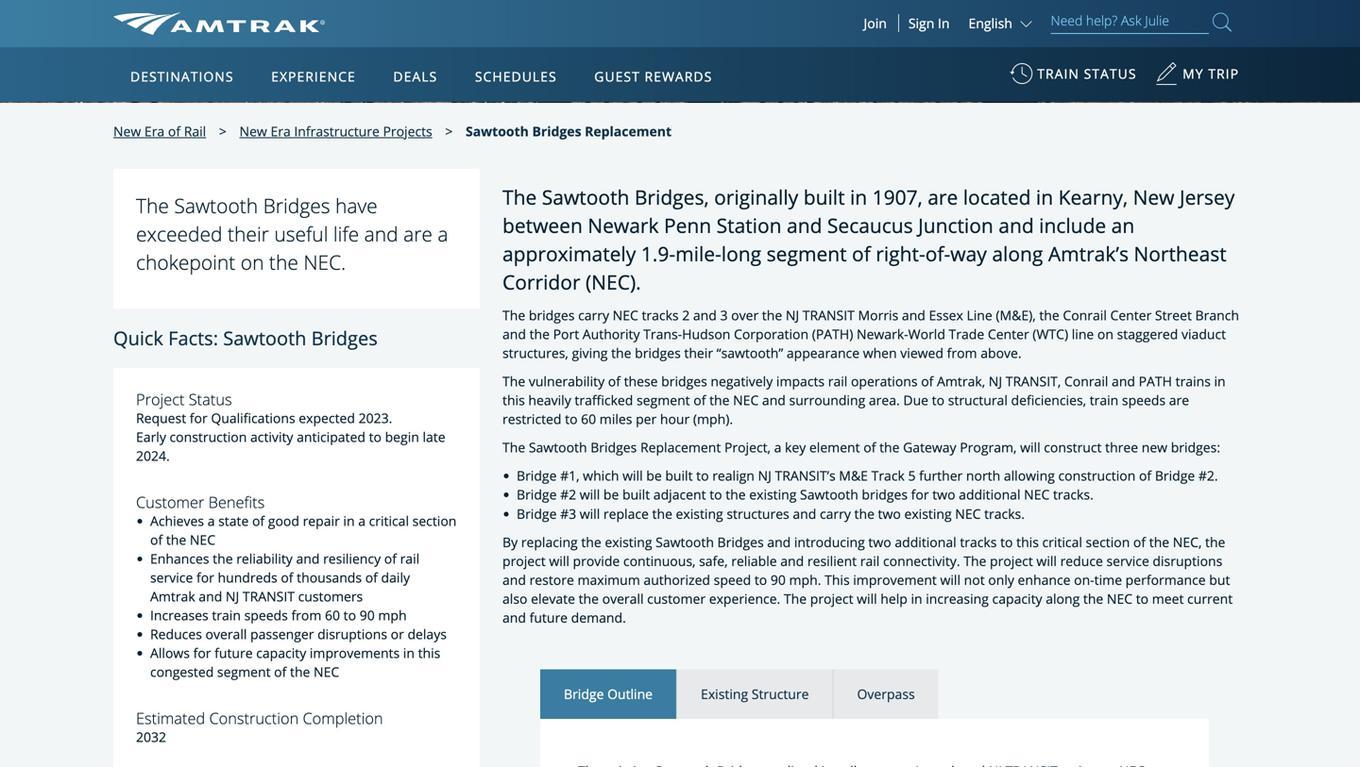 Task type: describe. For each thing, give the bounding box(es) containing it.
the up corporation
[[762, 307, 782, 325]]

of up due
[[921, 373, 934, 391]]

further
[[919, 467, 963, 485]]

overall inside customer benefits achieves a state of good repair in a critical section of the nec enhances the reliability and resiliency of rail service for hundreds of thousands of daily amtrak and nj transit customers increases train speeds from 60 to 90 mph reduces overall passenger disruptions or delays allows for future capacity improvements in this congested segment of the nec
[[205, 626, 247, 644]]

continuous,
[[623, 552, 696, 570]]

path
[[1139, 373, 1172, 391]]

2024.
[[136, 447, 170, 465]]

for up congested
[[193, 645, 211, 663]]

the down realign
[[726, 486, 746, 504]]

line
[[967, 307, 993, 325]]

new
[[1142, 439, 1168, 457]]

state
[[218, 512, 249, 530]]

transit,
[[1006, 373, 1061, 391]]

(wtc)
[[1033, 326, 1068, 343]]

0 vertical spatial replacement
[[585, 122, 672, 140]]

the up hundreds
[[213, 550, 233, 568]]

capacity inside by replacing the existing sawtooth bridges and introducing two additional tracks to this critical section of the nec, the project will provide continuous, safe, reliable and resilient rail connectivity. the project will reduce service disruptions and restore maximum authorized speed to 90 mph. this improvement will not only enhance on-time performance but also elevate the overall customer experience. the project will help in increasing capacity along the nec to meet current and future demand.
[[992, 590, 1042, 608]]

trafficked
[[575, 392, 633, 410]]

60 inside customer benefits achieves a state of good repair in a critical section of the nec enhances the reliability and resiliency of rail service for hundreds of thousands of daily amtrak and nj transit customers increases train speeds from 60 to 90 mph reduces overall passenger disruptions or delays allows for future capacity improvements in this congested segment of the nec
[[325, 607, 340, 625]]

will up enhance on the right
[[1037, 552, 1057, 570]]

and down the also
[[503, 609, 526, 627]]

for inside bridge #1, which will be built to realign nj transit's m&e track 5 further north allowing construction of bridge #2. bridge #2 will be built adjacent to the existing sawtooth bridges for two additional nec tracks. bridge #3 will replace the existing structures and carry the two existing nec tracks.
[[911, 486, 929, 504]]

of down achieves
[[150, 531, 163, 549]]

nec inside the bridges carry nec tracks 2 and 3 over the nj transit morris and essex line (m&e), the conrail center street branch and the port authority trans-hudson corporation (path) newark-world trade center (wtc) line on staggered viaduct structures, giving the bridges their "sawtooth" appearance when viewed from above.
[[613, 307, 638, 325]]

nec inside the vulnerability of these bridges negatively impacts rail operations of amtrak, nj transit, conrail and path trains in this heavily trafficked segment of the nec and surrounding area. due to structural deficiencies, train speeds are restricted to 60 miles per hour (mph).
[[733, 392, 759, 410]]

will right #2
[[580, 486, 600, 504]]

bridges down schedules
[[532, 122, 581, 140]]

existing down the further
[[904, 505, 952, 523]]

new era of rail link
[[113, 122, 206, 140]]

the down passenger
[[290, 664, 310, 681]]

demand.
[[571, 609, 626, 627]]

customer benefits achieves a state of good repair in a critical section of the nec enhances the reliability and resiliency of rail service for hundreds of thousands of daily amtrak and nj transit customers increases train speeds from 60 to 90 mph reduces overall passenger disruptions or delays allows for future capacity improvements in this congested segment of the nec
[[136, 492, 457, 681]]

the for the sawtooth bridges replacement project, a key element of the gateway program, will construct three new bridges:
[[503, 439, 525, 457]]

customer
[[647, 590, 706, 608]]

my
[[1183, 65, 1204, 83]]

the up (wtc)
[[1039, 307, 1060, 325]]

bridge outline
[[564, 686, 653, 704]]

of up trafficked
[[608, 373, 621, 391]]

of up m&e
[[864, 439, 876, 457]]

and left path
[[1112, 373, 1135, 391]]

additional inside bridge #1, which will be built to realign nj transit's m&e track 5 further north allowing construction of bridge #2. bridge #2 will be built adjacent to the existing sawtooth bridges for two additional nec tracks. bridge #3 will replace the existing structures and carry the two existing nec tracks.
[[959, 486, 1021, 504]]

0 vertical spatial two
[[933, 486, 955, 504]]

meet
[[1152, 590, 1184, 608]]

schedules link
[[467, 47, 565, 102]]

2032
[[136, 729, 166, 747]]

nj inside bridge #1, which will be built to realign nj transit's m&e track 5 further north allowing construction of bridge #2. bridge #2 will be built adjacent to the existing sawtooth bridges for two additional nec tracks. bridge #3 will replace the existing structures and carry the two existing nec tracks.
[[758, 467, 772, 485]]

the inside the sawtooth bridges have exceeded their useful life and are a chokepoint on the nec.
[[269, 249, 298, 276]]

the down authority
[[611, 344, 631, 362]]

(m&e),
[[996, 307, 1036, 325]]

deals button
[[386, 50, 445, 103]]

bridges down trans-
[[635, 344, 681, 362]]

additional inside by replacing the existing sawtooth bridges and introducing two additional tracks to this critical section of the nec, the project will provide continuous, safe, reliable and resilient rail connectivity. the project will reduce service disruptions and restore maximum authorized speed to 90 mph. this improvement will not only enhance on-time performance but also elevate the overall customer experience. the project will help in increasing capacity along the nec to meet current and future demand.
[[895, 533, 957, 551]]

trip
[[1208, 65, 1239, 83]]

bridge left #2.
[[1155, 467, 1195, 485]]

repair
[[303, 512, 340, 530]]

bridge left the '#1,'
[[517, 467, 557, 485]]

and up structures,
[[503, 326, 526, 343]]

sawtooth bridges replacement
[[466, 122, 672, 140]]

new for new era of rail
[[113, 122, 141, 140]]

0 vertical spatial be
[[646, 467, 662, 485]]

critical inside customer benefits achieves a state of good repair in a critical section of the nec enhances the reliability and resiliency of rail service for hundreds of thousands of daily amtrak and nj transit customers increases train speeds from 60 to 90 mph reduces overall passenger disruptions or delays allows for future capacity improvements in this congested segment of the nec
[[369, 512, 409, 530]]

improvement
[[853, 571, 937, 589]]

in up secaucus
[[850, 184, 867, 211]]

three
[[1105, 439, 1138, 457]]

sawtooth inside the sawtooth bridges have exceeded their useful life and are a chokepoint on the nec.
[[174, 192, 258, 219]]

segment inside customer benefits achieves a state of good repair in a critical section of the nec enhances the reliability and resiliency of rail service for hundreds of thousands of daily amtrak and nj transit customers increases train speeds from 60 to 90 mph reduces overall passenger disruptions or delays allows for future capacity improvements in this congested segment of the nec
[[217, 664, 271, 681]]

on inside the sawtooth bridges have exceeded their useful life and are a chokepoint on the nec.
[[241, 249, 264, 276]]

located
[[963, 184, 1031, 211]]

in up include
[[1036, 184, 1053, 211]]

new era infrastructure projects link
[[239, 122, 432, 140]]

tracks inside the bridges carry nec tracks 2 and 3 over the nj transit morris and essex line (m&e), the conrail center street branch and the port authority trans-hudson corporation (path) newark-world trade center (wtc) line on staggered viaduct structures, giving the bridges their "sawtooth" appearance when viewed from above.
[[642, 307, 679, 325]]

which
[[583, 467, 619, 485]]

nec down the allowing
[[1024, 486, 1050, 504]]

capacity inside customer benefits achieves a state of good repair in a critical section of the nec enhances the reliability and resiliency of rail service for hundreds of thousands of daily amtrak and nj transit customers increases train speeds from 60 to 90 mph reduces overall passenger disruptions or delays allows for future capacity improvements in this congested segment of the nec
[[256, 645, 306, 663]]

and up thousands
[[296, 550, 320, 568]]

and up "world"
[[902, 307, 926, 325]]

above.
[[981, 344, 1022, 362]]

hudson
[[682, 326, 731, 343]]

by replacing the existing sawtooth bridges and introducing two additional tracks to this critical section of the nec, the project will provide continuous, safe, reliable and resilient rail connectivity. the project will reduce service disruptions and restore maximum authorized speed to 90 mph. this improvement will not only enhance on-time performance but also elevate the overall customer experience. the project will help in increasing capacity along the nec to meet current and future demand.
[[503, 533, 1233, 627]]

the right nec,
[[1205, 533, 1226, 551]]

track
[[871, 467, 905, 485]]

0 vertical spatial tracks.
[[1053, 486, 1094, 504]]

this
[[825, 571, 850, 589]]

of inside the "the sawtooth bridges, originally built in 1907, are located in kearny, new jersey between newark penn station and secaucus junction and include an approximately 1.9-mile-long segment of right-of-way along amtrak's northeast corridor (nec)."
[[852, 240, 871, 267]]

1.9-
[[641, 240, 675, 267]]

corporation
[[734, 326, 809, 343]]

mph
[[378, 607, 407, 625]]

quick
[[113, 325, 163, 351]]

new inside the "the sawtooth bridges, originally built in 1907, are located in kearny, new jersey between newark penn station and secaucus junction and include an approximately 1.9-mile-long segment of right-of-way along amtrak's northeast corridor (nec)."
[[1133, 184, 1175, 211]]

nj inside the bridges carry nec tracks 2 and 3 over the nj transit morris and essex line (m&e), the conrail center street branch and the port authority trans-hudson corporation (path) newark-world trade center (wtc) line on staggered viaduct structures, giving the bridges their "sawtooth" appearance when viewed from above.
[[786, 307, 799, 325]]

to right due
[[932, 392, 945, 410]]

along inside by replacing the existing sawtooth bridges and introducing two additional tracks to this critical section of the nec, the project will provide continuous, safe, reliable and resilient rail connectivity. the project will reduce service disruptions and restore maximum authorized speed to 90 mph. this improvement will not only enhance on-time performance but also elevate the overall customer experience. the project will help in increasing capacity along the nec to meet current and future demand.
[[1046, 590, 1080, 608]]

for inside project status request for qualifications expected 2023. early construction activity anticipated to begin late 2024.
[[190, 409, 208, 427]]

hundreds
[[218, 569, 277, 587]]

the down adjacent
[[652, 505, 672, 523]]

the down mph.
[[784, 590, 807, 608]]

hour
[[660, 411, 690, 429]]

will up the allowing
[[1020, 439, 1041, 457]]

an
[[1111, 212, 1135, 239]]

resilient
[[808, 552, 857, 570]]

speed
[[714, 571, 751, 589]]

customer
[[136, 492, 204, 513]]

the down m&e
[[854, 505, 875, 523]]

section inside customer benefits achieves a state of good repair in a critical section of the nec enhances the reliability and resiliency of rail service for hundreds of thousands of daily amtrak and nj transit customers increases train speeds from 60 to 90 mph reduces overall passenger disruptions or delays allows for future capacity improvements in this congested segment of the nec
[[412, 512, 457, 530]]

existing structure button
[[677, 670, 834, 720]]

transit inside the bridges carry nec tracks 2 and 3 over the nj transit morris and essex line (m&e), the conrail center street branch and the port authority trans-hudson corporation (path) newark-world trade center (wtc) line on staggered viaduct structures, giving the bridges their "sawtooth" appearance when viewed from above.
[[803, 307, 855, 325]]

the down achieves
[[166, 531, 186, 549]]

banner containing join
[[0, 0, 1360, 436]]

bridges inside the vulnerability of these bridges negatively impacts rail operations of amtrak, nj transit, conrail and path trains in this heavily trafficked segment of the nec and surrounding area. due to structural deficiencies, train speeds are restricted to 60 miles per hour (mph).
[[661, 373, 707, 391]]

qualifications
[[211, 409, 295, 427]]

to down reliable
[[755, 571, 767, 589]]

nec inside by replacing the existing sawtooth bridges and introducing two additional tracks to this critical section of the nec, the project will provide continuous, safe, reliable and resilient rail connectivity. the project will reduce service disruptions and restore maximum authorized speed to 90 mph. this improvement will not only enhance on-time performance but also elevate the overall customer experience. the project will help in increasing capacity along the nec to meet current and future demand.
[[1107, 590, 1133, 608]]

sawtooth right facts:
[[223, 325, 306, 351]]

m&e
[[839, 467, 868, 485]]

sawtooth inside bridge #1, which will be built to realign nj transit's m&e track 5 further north allowing construction of bridge #2. bridge #2 will be built adjacent to the existing sawtooth bridges for two additional nec tracks. bridge #3 will replace the existing structures and carry the two existing nec tracks.
[[800, 486, 858, 504]]

project status request for qualifications expected 2023. early construction activity anticipated to begin late 2024.
[[136, 389, 445, 465]]

application inside banner
[[184, 158, 637, 422]]

the sawtooth bridges, originally built in 1907, are located in kearny, new jersey between newark penn station and secaucus junction and include an approximately 1.9-mile-long segment of right-of-way along amtrak's northeast corridor (nec).
[[503, 184, 1235, 296]]

maximum
[[578, 571, 640, 589]]

adjacent
[[653, 486, 706, 504]]

search icon image
[[1213, 9, 1232, 35]]

era for infrastructure
[[271, 122, 291, 140]]

bridge outline list item
[[540, 670, 677, 720]]

destinations button
[[123, 50, 241, 103]]

replacing
[[521, 533, 578, 551]]

to down realign
[[710, 486, 722, 504]]

for down the enhances
[[196, 569, 214, 587]]

1 horizontal spatial center
[[1110, 307, 1152, 325]]

chokepoint
[[136, 249, 236, 276]]

bridge up replacing
[[517, 505, 557, 523]]

reduces
[[150, 626, 202, 644]]

bridges:
[[1171, 439, 1220, 457]]

from inside customer benefits achieves a state of good repair in a critical section of the nec enhances the reliability and resiliency of rail service for hundreds of thousands of daily amtrak and nj transit customers increases train speeds from 60 to 90 mph reduces overall passenger disruptions or delays allows for future capacity improvements in this congested segment of the nec
[[291, 607, 322, 625]]

daily
[[381, 569, 410, 587]]

line
[[1072, 326, 1094, 343]]

of down passenger
[[274, 664, 287, 681]]

1 horizontal spatial project
[[810, 590, 853, 608]]

existing
[[701, 686, 748, 704]]

rail inside the vulnerability of these bridges negatively impacts rail operations of amtrak, nj transit, conrail and path trains in this heavily trafficked segment of the nec and surrounding area. due to structural deficiencies, train speeds are restricted to 60 miles per hour (mph).
[[828, 373, 848, 391]]

future inside by replacing the existing sawtooth bridges and introducing two additional tracks to this critical section of the nec, the project will provide continuous, safe, reliable and resilient rail connectivity. the project will reduce service disruptions and restore maximum authorized speed to 90 mph. this improvement will not only enhance on-time performance but also elevate the overall customer experience. the project will help in increasing capacity along the nec to meet current and future demand.
[[530, 609, 568, 627]]

to inside customer benefits achieves a state of good repair in a critical section of the nec enhances the reliability and resiliency of rail service for hundreds of thousands of daily amtrak and nj transit customers increases train speeds from 60 to 90 mph reduces overall passenger disruptions or delays allows for future capacity improvements in this congested segment of the nec
[[344, 607, 356, 625]]

Please enter your search item search field
[[1051, 9, 1209, 34]]

2023.
[[359, 409, 392, 427]]

of up "(mph)."
[[694, 392, 706, 410]]

thousands
[[297, 569, 362, 587]]

to left meet
[[1136, 590, 1149, 608]]

newark
[[588, 212, 659, 239]]

resiliency
[[323, 550, 381, 568]]

in right 'repair'
[[343, 512, 355, 530]]

realign
[[712, 467, 755, 485]]

bridges up port
[[529, 307, 575, 325]]

when
[[863, 344, 897, 362]]

nec up the enhances
[[190, 531, 215, 549]]

sawtooth down schedules
[[466, 122, 529, 140]]

segment inside the vulnerability of these bridges negatively impacts rail operations of amtrak, nj transit, conrail and path trains in this heavily trafficked segment of the nec and surrounding area. due to structural deficiencies, train speeds are restricted to 60 miles per hour (mph).
[[637, 392, 690, 410]]

will left "help"
[[857, 590, 877, 608]]

to up adjacent
[[696, 467, 709, 485]]

structures
[[727, 505, 789, 523]]

of left rail
[[168, 122, 180, 140]]

1 vertical spatial replacement
[[640, 439, 721, 457]]

program,
[[960, 439, 1017, 457]]

of down reliability on the bottom of page
[[281, 569, 293, 587]]

a inside the sawtooth bridges have exceeded their useful life and are a chokepoint on the nec.
[[438, 221, 448, 248]]

early
[[136, 428, 166, 446]]

existing down adjacent
[[676, 505, 723, 523]]

heavily
[[528, 392, 571, 410]]

and up reliable
[[767, 533, 791, 551]]

infrastructure
[[294, 122, 380, 140]]

90 inside customer benefits achieves a state of good repair in a critical section of the nec enhances the reliability and resiliency of rail service for hundreds of thousands of daily amtrak and nj transit customers increases train speeds from 60 to 90 mph reduces overall passenger disruptions or delays allows for future capacity improvements in this congested segment of the nec
[[360, 607, 375, 625]]

to up the only
[[1000, 533, 1013, 551]]

transit inside customer benefits achieves a state of good repair in a critical section of the nec enhances the reliability and resiliency of rail service for hundreds of thousands of daily amtrak and nj transit customers increases train speeds from 60 to 90 mph reduces overall passenger disruptions or delays allows for future capacity improvements in this congested segment of the nec
[[243, 588, 295, 606]]

the left nec,
[[1149, 533, 1170, 551]]

the down on-
[[1083, 590, 1104, 608]]

penn
[[664, 212, 711, 239]]

will up increasing
[[940, 571, 961, 589]]

of right state
[[252, 512, 265, 530]]

new for new era infrastructure projects
[[239, 122, 267, 140]]

by
[[503, 533, 518, 551]]

and up the also
[[503, 571, 526, 589]]

facts:
[[168, 325, 218, 351]]

on inside the bridges carry nec tracks 2 and 3 over the nj transit morris and essex line (m&e), the conrail center street branch and the port authority trans-hudson corporation (path) newark-world trade center (wtc) line on staggered viaduct structures, giving the bridges their "sawtooth" appearance when viewed from above.
[[1098, 326, 1114, 343]]

mile-
[[675, 240, 721, 267]]

over
[[731, 307, 759, 325]]

rail inside by replacing the existing sawtooth bridges and introducing two additional tracks to this critical section of the nec, the project will provide continuous, safe, reliable and resilient rail connectivity. the project will reduce service disruptions and restore maximum authorized speed to 90 mph. this improvement will not only enhance on-time performance but also elevate the overall customer experience. the project will help in increasing capacity along the nec to meet current and future demand.
[[860, 552, 880, 570]]

customers
[[298, 588, 363, 606]]

the for the sawtooth bridges, originally built in 1907, are located in kearny, new jersey between newark penn station and secaucus junction and include an approximately 1.9-mile-long segment of right-of-way along amtrak's northeast corridor (nec).
[[503, 184, 537, 211]]

negatively
[[711, 373, 773, 391]]

experience.
[[709, 590, 781, 608]]

3
[[720, 307, 728, 325]]

of left daily
[[365, 569, 378, 587]]

congested
[[150, 664, 214, 681]]

useful
[[274, 221, 328, 248]]

and up the hudson
[[693, 307, 717, 325]]

introducing
[[794, 533, 865, 551]]

this inside the vulnerability of these bridges negatively impacts rail operations of amtrak, nj transit, conrail and path trains in this heavily trafficked segment of the nec and surrounding area. due to structural deficiencies, train speeds are restricted to 60 miles per hour (mph).
[[503, 392, 525, 410]]

new era infrastructure projects
[[239, 122, 432, 140]]

project,
[[724, 439, 771, 457]]

also
[[503, 590, 528, 608]]

and up mph.
[[781, 552, 804, 570]]

bridges inside bridge #1, which will be built to realign nj transit's m&e track 5 further north allowing construction of bridge #2. bridge #2 will be built adjacent to the existing sawtooth bridges for two additional nec tracks. bridge #3 will replace the existing structures and carry the two existing nec tracks.
[[862, 486, 908, 504]]

the up structures,
[[530, 326, 550, 343]]



Task type: locate. For each thing, give the bounding box(es) containing it.
the sawtooth bridges have exceeded their useful life and are a chokepoint on the nec.
[[136, 192, 448, 276]]

segment inside the "the sawtooth bridges, originally built in 1907, are located in kearny, new jersey between newark penn station and secaucus junction and include an approximately 1.9-mile-long segment of right-of-way along amtrak's northeast corridor (nec)."
[[767, 240, 847, 267]]

construction
[[209, 708, 299, 730]]

for
[[190, 409, 208, 427], [911, 486, 929, 504], [196, 569, 214, 587], [193, 645, 211, 663]]

project down this
[[810, 590, 853, 608]]

0 vertical spatial carry
[[578, 307, 609, 325]]

1 vertical spatial built
[[665, 467, 693, 485]]

achieves
[[150, 512, 204, 530]]

future
[[530, 609, 568, 627], [215, 645, 253, 663]]

conrail inside the bridges carry nec tracks 2 and 3 over the nj transit morris and essex line (m&e), the conrail center street branch and the port authority trans-hudson corporation (path) newark-world trade center (wtc) line on staggered viaduct structures, giving the bridges their "sawtooth" appearance when viewed from above.
[[1063, 307, 1107, 325]]

90 left mph.
[[771, 571, 786, 589]]

section inside by replacing the existing sawtooth bridges and introducing two additional tracks to this critical section of the nec, the project will provide continuous, safe, reliable and resilient rail connectivity. the project will reduce service disruptions and restore maximum authorized speed to 90 mph. this improvement will not only enhance on-time performance but also elevate the overall customer experience. the project will help in increasing capacity along the nec to meet current and future demand.
[[1086, 533, 1130, 551]]

0 vertical spatial on
[[241, 249, 264, 276]]

projects
[[383, 122, 432, 140]]

carry inside the bridges carry nec tracks 2 and 3 over the nj transit morris and essex line (m&e), the conrail center street branch and the port authority trans-hudson corporation (path) newark-world trade center (wtc) line on staggered viaduct structures, giving the bridges their "sawtooth" appearance when viewed from above.
[[578, 307, 609, 325]]

overall inside by replacing the existing sawtooth bridges and introducing two additional tracks to this critical section of the nec, the project will provide continuous, safe, reliable and resilient rail connectivity. the project will reduce service disruptions and restore maximum authorized speed to 90 mph. this improvement will not only enhance on-time performance but also elevate the overall customer experience. the project will help in increasing capacity along the nec to meet current and future demand.
[[602, 590, 644, 608]]

0 horizontal spatial carry
[[578, 307, 609, 325]]

1 horizontal spatial speeds
[[1122, 392, 1166, 410]]

nj right realign
[[758, 467, 772, 485]]

sawtooth up exceeded
[[174, 192, 258, 219]]

be down which at bottom
[[604, 486, 619, 504]]

tracks inside by replacing the existing sawtooth bridges and introducing two additional tracks to this critical section of the nec, the project will provide continuous, safe, reliable and resilient rail connectivity. the project will reduce service disruptions and restore maximum authorized speed to 90 mph. this improvement will not only enhance on-time performance but also elevate the overall customer experience. the project will help in increasing capacity along the nec to meet current and future demand.
[[960, 533, 997, 551]]

service up the time
[[1107, 552, 1149, 570]]

1 era from the left
[[144, 122, 165, 140]]

1 vertical spatial construction
[[1058, 467, 1136, 485]]

disruptions down nec,
[[1153, 552, 1223, 570]]

1 horizontal spatial segment
[[637, 392, 690, 410]]

overpass list item
[[834, 670, 939, 720]]

structures,
[[503, 344, 568, 362]]

1 vertical spatial train
[[212, 607, 241, 625]]

built inside the "the sawtooth bridges, originally built in 1907, are located in kearny, new jersey between newark penn station and secaucus junction and include an approximately 1.9-mile-long segment of right-of-way along amtrak's northeast corridor (nec)."
[[804, 184, 845, 211]]

of inside by replacing the existing sawtooth bridges and introducing two additional tracks to this critical section of the nec, the project will provide continuous, safe, reliable and resilient rail connectivity. the project will reduce service disruptions and restore maximum authorized speed to 90 mph. this improvement will not only enhance on-time performance but also elevate the overall customer experience. the project will help in increasing capacity along the nec to meet current and future demand.
[[1133, 533, 1146, 551]]

construct
[[1044, 439, 1102, 457]]

future inside customer benefits achieves a state of good repair in a critical section of the nec enhances the reliability and resiliency of rail service for hundreds of thousands of daily amtrak and nj transit customers increases train speeds from 60 to 90 mph reduces overall passenger disruptions or delays allows for future capacity improvements in this congested segment of the nec
[[215, 645, 253, 663]]

the inside the vulnerability of these bridges negatively impacts rail operations of amtrak, nj transit, conrail and path trains in this heavily trafficked segment of the nec and surrounding area. due to structural deficiencies, train speeds are restricted to 60 miles per hour (mph).
[[503, 373, 525, 391]]

1 horizontal spatial from
[[947, 344, 977, 362]]

0 vertical spatial their
[[228, 221, 269, 248]]

critical up resiliency
[[369, 512, 409, 530]]

2 horizontal spatial project
[[990, 552, 1033, 570]]

the inside the sawtooth bridges have exceeded their useful life and are a chokepoint on the nec.
[[136, 192, 169, 219]]

in inside by replacing the existing sawtooth bridges and introducing two additional tracks to this critical section of the nec, the project will provide continuous, safe, reliable and resilient rail connectivity. the project will reduce service disruptions and restore maximum authorized speed to 90 mph. this improvement will not only enhance on-time performance but also elevate the overall customer experience. the project will help in increasing capacity along the nec to meet current and future demand.
[[911, 590, 923, 608]]

0 vertical spatial additional
[[959, 486, 1021, 504]]

connectivity.
[[883, 552, 960, 570]]

90
[[771, 571, 786, 589], [360, 607, 375, 625]]

1 vertical spatial center
[[988, 326, 1029, 343]]

provide
[[573, 552, 620, 570]]

0 horizontal spatial disruptions
[[317, 626, 387, 644]]

rail up surrounding
[[828, 373, 848, 391]]

bridges up reliable
[[717, 533, 764, 551]]

and right station at the right top
[[787, 212, 822, 239]]

1 horizontal spatial along
[[1046, 590, 1080, 608]]

0 horizontal spatial new
[[113, 122, 141, 140]]

60
[[581, 411, 596, 429], [325, 607, 340, 625]]

service up the amtrak
[[150, 569, 193, 587]]

conrail up line
[[1063, 307, 1107, 325]]

bridge #1, which will be built to realign nj transit's m&e track 5 further north allowing construction of bridge #2. bridge #2 will be built adjacent to the existing sawtooth bridges for two additional nec tracks. bridge #3 will replace the existing structures and carry the two existing nec tracks.
[[517, 467, 1218, 523]]

are inside the "the sawtooth bridges, originally built in 1907, are located in kearny, new jersey between newark penn station and secaucus junction and include an approximately 1.9-mile-long segment of right-of-way along amtrak's northeast corridor (nec)."
[[928, 184, 958, 211]]

0 horizontal spatial on
[[241, 249, 264, 276]]

this up enhance on the right
[[1017, 533, 1039, 551]]

section down late
[[412, 512, 457, 530]]

nec down north
[[955, 505, 981, 523]]

0 vertical spatial section
[[412, 512, 457, 530]]

built up replace
[[622, 486, 650, 504]]

in inside the vulnerability of these bridges negatively impacts rail operations of amtrak, nj transit, conrail and path trains in this heavily trafficked segment of the nec and surrounding area. due to structural deficiencies, train speeds are restricted to 60 miles per hour (mph).
[[1214, 373, 1226, 391]]

construction
[[170, 428, 247, 446], [1058, 467, 1136, 485]]

miles
[[600, 411, 632, 429]]

the for the vulnerability of these bridges negatively impacts rail operations of amtrak, nj transit, conrail and path trains in this heavily trafficked segment of the nec and surrounding area. due to structural deficiencies, train speeds are restricted to 60 miles per hour (mph).
[[503, 373, 525, 391]]

critical
[[369, 512, 409, 530], [1042, 533, 1082, 551]]

in
[[938, 14, 950, 32]]

long
[[721, 240, 762, 267]]

structure
[[752, 686, 809, 704]]

status
[[1084, 65, 1137, 83]]

1 horizontal spatial disruptions
[[1153, 552, 1223, 570]]

project up the only
[[990, 552, 1033, 570]]

bridge outline button
[[540, 670, 677, 720]]

1 horizontal spatial section
[[1086, 533, 1130, 551]]

0 vertical spatial are
[[928, 184, 958, 211]]

2 horizontal spatial new
[[1133, 184, 1175, 211]]

1 horizontal spatial critical
[[1042, 533, 1082, 551]]

to inside project status request for qualifications expected 2023. early construction activity anticipated to begin late 2024.
[[369, 428, 382, 446]]

era for of
[[144, 122, 165, 140]]

2 horizontal spatial segment
[[767, 240, 847, 267]]

transit's
[[775, 467, 836, 485]]

this inside customer benefits achieves a state of good repair in a critical section of the nec enhances the reliability and resiliency of rail service for hundreds of thousands of daily amtrak and nj transit customers increases train speeds from 60 to 90 mph reduces overall passenger disruptions or delays allows for future capacity improvements in this congested segment of the nec
[[418, 645, 440, 663]]

disruptions up improvements
[[317, 626, 387, 644]]

service
[[1107, 552, 1149, 570], [150, 569, 193, 587]]

0 vertical spatial tracks
[[642, 307, 679, 325]]

0 horizontal spatial project
[[503, 552, 546, 570]]

bridge left #2
[[517, 486, 557, 504]]

are down trains
[[1169, 392, 1189, 410]]

1 horizontal spatial carry
[[820, 505, 851, 523]]

transit down hundreds
[[243, 588, 295, 606]]

service inside by replacing the existing sawtooth bridges and introducing two additional tracks to this critical section of the nec, the project will provide continuous, safe, reliable and resilient rail connectivity. the project will reduce service disruptions and restore maximum authorized speed to 90 mph. this improvement will not only enhance on-time performance but also elevate the overall customer experience. the project will help in increasing capacity along the nec to meet current and future demand.
[[1107, 552, 1149, 570]]

0 vertical spatial 60
[[581, 411, 596, 429]]

port
[[553, 326, 579, 343]]

nj
[[786, 307, 799, 325], [989, 373, 1002, 391], [758, 467, 772, 485], [226, 588, 239, 606]]

1 vertical spatial on
[[1098, 326, 1114, 343]]

disruptions inside customer benefits achieves a state of good repair in a critical section of the nec enhances the reliability and resiliency of rail service for hundreds of thousands of daily amtrak and nj transit customers increases train speeds from 60 to 90 mph reduces overall passenger disruptions or delays allows for future capacity improvements in this congested segment of the nec
[[317, 626, 387, 644]]

sawtooth down transit's
[[800, 486, 858, 504]]

1 vertical spatial section
[[1086, 533, 1130, 551]]

guest rewards button
[[587, 50, 720, 103]]

train inside the vulnerability of these bridges negatively impacts rail operations of amtrak, nj transit, conrail and path trains in this heavily trafficked segment of the nec and surrounding area. due to structural deficiencies, train speeds are restricted to 60 miles per hour (mph).
[[1090, 392, 1119, 410]]

0 horizontal spatial tracks
[[642, 307, 679, 325]]

conrail up the deficiencies, at right bottom
[[1065, 373, 1108, 391]]

and up the increases
[[199, 588, 222, 606]]

(mph).
[[693, 411, 733, 429]]

1 vertical spatial from
[[291, 607, 322, 625]]

trans-
[[643, 326, 682, 343]]

5
[[908, 467, 916, 485]]

two up improvement
[[868, 533, 891, 551]]

the
[[269, 249, 298, 276], [762, 307, 782, 325], [1039, 307, 1060, 325], [530, 326, 550, 343], [611, 344, 631, 362], [709, 392, 730, 410], [879, 439, 900, 457], [726, 486, 746, 504], [652, 505, 672, 523], [854, 505, 875, 523], [166, 531, 186, 549], [581, 533, 601, 551], [1149, 533, 1170, 551], [1205, 533, 1226, 551], [213, 550, 233, 568], [579, 590, 599, 608], [1083, 590, 1104, 608], [290, 664, 310, 681]]

be
[[646, 467, 662, 485], [604, 486, 619, 504]]

construction down "status"
[[170, 428, 247, 446]]

the up between
[[503, 184, 537, 211]]

from down customers
[[291, 607, 322, 625]]

2 vertical spatial are
[[1169, 392, 1189, 410]]

0 vertical spatial conrail
[[1063, 307, 1107, 325]]

capacity
[[992, 590, 1042, 608], [256, 645, 306, 663]]

2 horizontal spatial are
[[1169, 392, 1189, 410]]

the up the demand.
[[579, 590, 599, 608]]

2 era from the left
[[271, 122, 291, 140]]

along inside the "the sawtooth bridges, originally built in 1907, are located in kearny, new jersey between newark penn station and secaucus junction and include an approximately 1.9-mile-long segment of right-of-way along amtrak's northeast corridor (nec)."
[[992, 240, 1043, 267]]

tracks.
[[1053, 486, 1094, 504], [984, 505, 1025, 523]]

1 vertical spatial along
[[1046, 590, 1080, 608]]

application
[[184, 158, 637, 422]]

sawtooth up "newark"
[[542, 184, 629, 211]]

current
[[1187, 590, 1233, 608]]

0 horizontal spatial construction
[[170, 428, 247, 446]]

exceeded
[[136, 221, 222, 248]]

of
[[168, 122, 180, 140], [852, 240, 871, 267], [608, 373, 621, 391], [921, 373, 934, 391], [694, 392, 706, 410], [864, 439, 876, 457], [1139, 467, 1152, 485], [252, 512, 265, 530], [150, 531, 163, 549], [1133, 533, 1146, 551], [384, 550, 397, 568], [281, 569, 293, 587], [365, 569, 378, 587], [274, 664, 287, 681]]

1 vertical spatial critical
[[1042, 533, 1082, 551]]

from inside the bridges carry nec tracks 2 and 3 over the nj transit morris and essex line (m&e), the conrail center street branch and the port authority trans-hudson corporation (path) newark-world trade center (wtc) line on staggered viaduct structures, giving the bridges their "sawtooth" appearance when viewed from above.
[[947, 344, 977, 362]]

1 vertical spatial speeds
[[244, 607, 288, 625]]

90 inside by replacing the existing sawtooth bridges and introducing two additional tracks to this critical section of the nec, the project will provide continuous, safe, reliable and resilient rail connectivity. the project will reduce service disruptions and restore maximum authorized speed to 90 mph. this improvement will not only enhance on-time performance but also elevate the overall customer experience. the project will help in increasing capacity along the nec to meet current and future demand.
[[771, 571, 786, 589]]

approximately
[[503, 240, 636, 267]]

carry inside bridge #1, which will be built to realign nj transit's m&e track 5 further north allowing construction of bridge #2. bridge #2 will be built adjacent to the existing sawtooth bridges for two additional nec tracks. bridge #3 will replace the existing structures and carry the two existing nec tracks.
[[820, 505, 851, 523]]

time
[[1094, 571, 1122, 589]]

bridges
[[529, 307, 575, 325], [635, 344, 681, 362], [661, 373, 707, 391], [862, 486, 908, 504]]

bridges inside by replacing the existing sawtooth bridges and introducing two additional tracks to this critical section of the nec, the project will provide continuous, safe, reliable and resilient rail connectivity. the project will reduce service disruptions and restore maximum authorized speed to 90 mph. this improvement will not only enhance on-time performance but also elevate the overall customer experience. the project will help in increasing capacity along the nec to meet current and future demand.
[[717, 533, 764, 551]]

in right trains
[[1214, 373, 1226, 391]]

sawtooth inside by replacing the existing sawtooth bridges and introducing two additional tracks to this critical section of the nec, the project will provide continuous, safe, reliable and resilient rail connectivity. the project will reduce service disruptions and restore maximum authorized speed to 90 mph. this improvement will not only enhance on-time performance but also elevate the overall customer experience. the project will help in increasing capacity along the nec to meet current and future demand.
[[656, 533, 714, 551]]

in right "help"
[[911, 590, 923, 608]]

2 horizontal spatial built
[[804, 184, 845, 211]]

safe,
[[699, 552, 728, 570]]

and down located at the right top of page
[[999, 212, 1034, 239]]

0 horizontal spatial built
[[622, 486, 650, 504]]

additional
[[959, 486, 1021, 504], [895, 533, 957, 551]]

two down track
[[878, 505, 901, 523]]

0 vertical spatial disruptions
[[1153, 552, 1223, 570]]

existing up structures
[[749, 486, 797, 504]]

future down elevate
[[530, 609, 568, 627]]

bridges up the 'useful'
[[263, 192, 330, 219]]

conrail inside the vulnerability of these bridges negatively impacts rail operations of amtrak, nj transit, conrail and path trains in this heavily trafficked segment of the nec and surrounding area. due to structural deficiencies, train speeds are restricted to 60 miles per hour (mph).
[[1065, 373, 1108, 391]]

0 vertical spatial segment
[[767, 240, 847, 267]]

1 vertical spatial overall
[[205, 626, 247, 644]]

1 vertical spatial transit
[[243, 588, 295, 606]]

0 horizontal spatial service
[[150, 569, 193, 587]]

2 vertical spatial two
[[868, 533, 891, 551]]

0 vertical spatial this
[[503, 392, 525, 410]]

the up provide
[[581, 533, 601, 551]]

on right chokepoint
[[241, 249, 264, 276]]

1 vertical spatial 90
[[360, 607, 375, 625]]

sawtooth up the '#1,'
[[529, 439, 587, 457]]

expected
[[299, 409, 355, 427]]

nec down improvements
[[314, 664, 339, 681]]

built up secaucus
[[804, 184, 845, 211]]

existing structure list item
[[677, 670, 834, 720]]

their inside the sawtooth bridges have exceeded their useful life and are a chokepoint on the nec.
[[228, 221, 269, 248]]

two
[[933, 486, 955, 504], [878, 505, 901, 523], [868, 533, 891, 551]]

0 horizontal spatial critical
[[369, 512, 409, 530]]

0 horizontal spatial era
[[144, 122, 165, 140]]

0 vertical spatial critical
[[369, 512, 409, 530]]

a
[[438, 221, 448, 248], [774, 439, 782, 457], [208, 512, 215, 530], [358, 512, 366, 530]]

1 vertical spatial 60
[[325, 607, 340, 625]]

appearance
[[787, 344, 860, 362]]

nec.
[[304, 249, 346, 276]]

segment
[[767, 240, 847, 267], [637, 392, 690, 410], [217, 664, 271, 681]]

bridges down miles
[[591, 439, 637, 457]]

0 horizontal spatial this
[[418, 645, 440, 663]]

along down enhance on the right
[[1046, 590, 1080, 608]]

1 horizontal spatial 90
[[771, 571, 786, 589]]

0 horizontal spatial speeds
[[244, 607, 288, 625]]

list containing bridge outline
[[540, 670, 1209, 720]]

the up not on the right of the page
[[964, 552, 987, 570]]

1 horizontal spatial new
[[239, 122, 267, 140]]

the inside the "the sawtooth bridges, originally built in 1907, are located in kearny, new jersey between newark penn station and secaucus junction and include an approximately 1.9-mile-long segment of right-of-way along amtrak's northeast corridor (nec)."
[[503, 184, 537, 211]]

transit
[[803, 307, 855, 325], [243, 588, 295, 606]]

gateway
[[903, 439, 957, 457]]

1 horizontal spatial future
[[530, 609, 568, 627]]

trains
[[1176, 373, 1211, 391]]

1 horizontal spatial construction
[[1058, 467, 1136, 485]]

bridge inside button
[[564, 686, 604, 704]]

experience button
[[264, 50, 363, 103]]

nj inside customer benefits achieves a state of good repair in a critical section of the nec enhances the reliability and resiliency of rail service for hundreds of thousands of daily amtrak and nj transit customers increases train speeds from 60 to 90 mph reduces overall passenger disruptions or delays allows for future capacity improvements in this congested segment of the nec
[[226, 588, 239, 606]]

the up track
[[879, 439, 900, 457]]

0 vertical spatial capacity
[[992, 590, 1042, 608]]

service inside customer benefits achieves a state of good repair in a critical section of the nec enhances the reliability and resiliency of rail service for hundreds of thousands of daily amtrak and nj transit customers increases train speeds from 60 to 90 mph reduces overall passenger disruptions or delays allows for future capacity improvements in this congested segment of the nec
[[150, 569, 193, 587]]

elevate
[[531, 590, 575, 608]]

tracks up trans-
[[642, 307, 679, 325]]

nec up authority
[[613, 307, 638, 325]]

the inside the vulnerability of these bridges negatively impacts rail operations of amtrak, nj transit, conrail and path trains in this heavily trafficked segment of the nec and surrounding area. due to structural deficiencies, train speeds are restricted to 60 miles per hour (mph).
[[709, 392, 730, 410]]

1 vertical spatial this
[[1017, 533, 1039, 551]]

0 horizontal spatial capacity
[[256, 645, 306, 663]]

0 vertical spatial built
[[804, 184, 845, 211]]

1 horizontal spatial tracks.
[[1053, 486, 1094, 504]]

activity
[[250, 428, 293, 446]]

their
[[228, 221, 269, 248], [684, 344, 713, 362]]

banner
[[0, 0, 1360, 436]]

1 vertical spatial two
[[878, 505, 901, 523]]

will right which at bottom
[[623, 467, 643, 485]]

junction
[[918, 212, 994, 239]]

replace
[[604, 505, 649, 523]]

are inside the sawtooth bridges have exceeded their useful life and are a chokepoint on the nec.
[[403, 221, 433, 248]]

2 horizontal spatial rail
[[860, 552, 880, 570]]

and right life
[[364, 221, 398, 248]]

the down corridor
[[503, 307, 525, 325]]

capacity down the only
[[992, 590, 1042, 608]]

life
[[333, 221, 359, 248]]

0 horizontal spatial section
[[412, 512, 457, 530]]

amtrak image
[[113, 12, 325, 35]]

nj inside the vulnerability of these bridges negatively impacts rail operations of amtrak, nj transit, conrail and path trains in this heavily trafficked segment of the nec and surrounding area. due to structural deficiencies, train speeds are restricted to 60 miles per hour (mph).
[[989, 373, 1002, 391]]

rail up improvement
[[860, 552, 880, 570]]

list
[[540, 670, 1209, 720]]

1 horizontal spatial built
[[665, 467, 693, 485]]

existing inside by replacing the existing sawtooth bridges and introducing two additional tracks to this critical section of the nec, the project will provide continuous, safe, reliable and resilient rail connectivity. the project will reduce service disruptions and restore maximum authorized speed to 90 mph. this improvement will not only enhance on-time performance but also elevate the overall customer experience. the project will help in increasing capacity along the nec to meet current and future demand.
[[605, 533, 652, 551]]

are inside the vulnerability of these bridges negatively impacts rail operations of amtrak, nj transit, conrail and path trains in this heavily trafficked segment of the nec and surrounding area. due to structural deficiencies, train speeds are restricted to 60 miles per hour (mph).
[[1169, 392, 1189, 410]]

0 vertical spatial 90
[[771, 571, 786, 589]]

bridge
[[517, 467, 557, 485], [1155, 467, 1195, 485], [517, 486, 557, 504], [517, 505, 557, 523], [564, 686, 604, 704]]

0 vertical spatial train
[[1090, 392, 1119, 410]]

and down 'impacts'
[[762, 392, 786, 410]]

1 vertical spatial disruptions
[[317, 626, 387, 644]]

structural
[[948, 392, 1008, 410]]

0 horizontal spatial train
[[212, 607, 241, 625]]

60 inside the vulnerability of these bridges negatively impacts rail operations of amtrak, nj transit, conrail and path trains in this heavily trafficked segment of the nec and surrounding area. due to structural deficiencies, train speeds are restricted to 60 miles per hour (mph).
[[581, 411, 596, 429]]

1 horizontal spatial transit
[[803, 307, 855, 325]]

experience
[[271, 68, 356, 85]]

of up performance
[[1133, 533, 1146, 551]]

sign
[[909, 14, 935, 32]]

transit up (path) at right
[[803, 307, 855, 325]]

from down trade
[[947, 344, 977, 362]]

speeds inside customer benefits achieves a state of good repair in a critical section of the nec enhances the reliability and resiliency of rail service for hundreds of thousands of daily amtrak and nj transit customers increases train speeds from 60 to 90 mph reduces overall passenger disruptions or delays allows for future capacity improvements in this congested segment of the nec
[[244, 607, 288, 625]]

english
[[969, 14, 1012, 32]]

train inside customer benefits achieves a state of good repair in a critical section of the nec enhances the reliability and resiliency of rail service for hundreds of thousands of daily amtrak and nj transit customers increases train speeds from 60 to 90 mph reduces overall passenger disruptions or delays allows for future capacity improvements in this congested segment of the nec
[[212, 607, 241, 625]]

bridges
[[532, 122, 581, 140], [263, 192, 330, 219], [311, 325, 378, 351], [591, 439, 637, 457], [717, 533, 764, 551]]

this up 'restricted'
[[503, 392, 525, 410]]

1 horizontal spatial tracks
[[960, 533, 997, 551]]

of down secaucus
[[852, 240, 871, 267]]

conrail
[[1063, 307, 1107, 325], [1065, 373, 1108, 391]]

overpass button
[[834, 670, 939, 720]]

this
[[503, 392, 525, 410], [1017, 533, 1039, 551], [418, 645, 440, 663]]

will right #3
[[580, 505, 600, 523]]

0 horizontal spatial be
[[604, 486, 619, 504]]

2 horizontal spatial this
[[1017, 533, 1039, 551]]

existing structure
[[701, 686, 809, 704]]

center down (m&e),
[[988, 326, 1029, 343]]

and inside the sawtooth bridges have exceeded their useful life and are a chokepoint on the nec.
[[364, 221, 398, 248]]

sawtooth
[[466, 122, 529, 140], [542, 184, 629, 211], [174, 192, 258, 219], [223, 325, 306, 351], [529, 439, 587, 457], [800, 486, 858, 504], [656, 533, 714, 551]]

0 horizontal spatial 60
[[325, 607, 340, 625]]

construction inside bridge #1, which will be built to realign nj transit's m&e track 5 further north allowing construction of bridge #2. bridge #2 will be built adjacent to the existing sawtooth bridges for two additional nec tracks. bridge #3 will replace the existing structures and carry the two existing nec tracks.
[[1058, 467, 1136, 485]]

1 vertical spatial tracks
[[960, 533, 997, 551]]

area.
[[869, 392, 900, 410]]

overall down maximum
[[602, 590, 644, 608]]

the for the bridges carry nec tracks 2 and 3 over the nj transit morris and essex line (m&e), the conrail center street branch and the port authority trans-hudson corporation (path) newark-world trade center (wtc) line on staggered viaduct structures, giving the bridges their "sawtooth" appearance when viewed from above.
[[503, 307, 525, 325]]

sawtooth up the continuous,
[[656, 533, 714, 551]]

join
[[864, 14, 887, 32]]

nj down hundreds
[[226, 588, 239, 606]]

of inside bridge #1, which will be built to realign nj transit's m&e track 5 further north allowing construction of bridge #2. bridge #2 will be built adjacent to the existing sawtooth bridges for two additional nec tracks. bridge #3 will replace the existing structures and carry the two existing nec tracks.
[[1139, 467, 1152, 485]]

0 vertical spatial future
[[530, 609, 568, 627]]

this inside by replacing the existing sawtooth bridges and introducing two additional tracks to this critical section of the nec, the project will provide continuous, safe, reliable and resilient rail connectivity. the project will reduce service disruptions and restore maximum authorized speed to 90 mph. this improvement will not only enhance on-time performance but also elevate the overall customer experience. the project will help in increasing capacity along the nec to meet current and future demand.
[[1017, 533, 1039, 551]]

and inside bridge #1, which will be built to realign nj transit's m&e track 5 further north allowing construction of bridge #2. bridge #2 will be built adjacent to the existing sawtooth bridges for two additional nec tracks. bridge #3 will replace the existing structures and carry the two existing nec tracks.
[[793, 505, 816, 523]]

this down delays
[[418, 645, 440, 663]]

construction inside project status request for qualifications expected 2023. early construction activity anticipated to begin late 2024.
[[170, 428, 247, 446]]

sawtooth inside the "the sawtooth bridges, originally built in 1907, are located in kearny, new jersey between newark penn station and secaucus junction and include an approximately 1.9-mile-long segment of right-of-way along amtrak's northeast corridor (nec)."
[[542, 184, 629, 211]]

reliable
[[731, 552, 777, 570]]

authority
[[583, 326, 640, 343]]

will up restore
[[549, 552, 570, 570]]

0 vertical spatial from
[[947, 344, 977, 362]]

tracks. down north
[[984, 505, 1025, 523]]

carry up authority
[[578, 307, 609, 325]]

regions map image
[[184, 158, 637, 422]]

two inside by replacing the existing sawtooth bridges and introducing two additional tracks to this critical section of the nec, the project will provide continuous, safe, reliable and resilient rail connectivity. the project will reduce service disruptions and restore maximum authorized speed to 90 mph. this improvement will not only enhance on-time performance but also elevate the overall customer experience. the project will help in increasing capacity along the nec to meet current and future demand.
[[868, 533, 891, 551]]

the for the sawtooth bridges have exceeded their useful life and are a chokepoint on the nec.
[[136, 192, 169, 219]]

disruptions inside by replacing the existing sawtooth bridges and introducing two additional tracks to this critical section of the nec, the project will provide continuous, safe, reliable and resilient rail connectivity. the project will reduce service disruptions and restore maximum authorized speed to 90 mph. this improvement will not only enhance on-time performance but also elevate the overall customer experience. the project will help in increasing capacity along the nec to meet current and future demand.
[[1153, 552, 1223, 570]]

speeds inside the vulnerability of these bridges negatively impacts rail operations of amtrak, nj transit, conrail and path trains in this heavily trafficked segment of the nec and surrounding area. due to structural deficiencies, train speeds are restricted to 60 miles per hour (mph).
[[1122, 392, 1166, 410]]

of up daily
[[384, 550, 397, 568]]

additional down north
[[959, 486, 1021, 504]]

2 vertical spatial segment
[[217, 664, 271, 681]]

to down heavily in the bottom of the page
[[565, 411, 578, 429]]

their inside the bridges carry nec tracks 2 and 3 over the nj transit morris and essex line (m&e), the conrail center street branch and the port authority trans-hudson corporation (path) newark-world trade center (wtc) line on staggered viaduct structures, giving the bridges their "sawtooth" appearance when viewed from above.
[[684, 344, 713, 362]]

the inside the bridges carry nec tracks 2 and 3 over the nj transit morris and essex line (m&e), the conrail center street branch and the port authority trans-hudson corporation (path) newark-world trade center (wtc) line on staggered viaduct structures, giving the bridges their "sawtooth" appearance when viewed from above.
[[503, 307, 525, 325]]

bridges down nec.
[[311, 325, 378, 351]]

1 horizontal spatial train
[[1090, 392, 1119, 410]]

1 horizontal spatial era
[[271, 122, 291, 140]]

between
[[503, 212, 583, 239]]

or
[[391, 626, 404, 644]]

1 horizontal spatial this
[[503, 392, 525, 410]]

deficiencies,
[[1011, 392, 1086, 410]]

0 horizontal spatial tracks.
[[984, 505, 1025, 523]]

0 horizontal spatial transit
[[243, 588, 295, 606]]

1 horizontal spatial service
[[1107, 552, 1149, 570]]

rail inside customer benefits achieves a state of good repair in a critical section of the nec enhances the reliability and resiliency of rail service for hundreds of thousands of daily amtrak and nj transit customers increases train speeds from 60 to 90 mph reduces overall passenger disruptions or delays allows for future capacity improvements in this congested segment of the nec
[[400, 550, 420, 568]]

1 vertical spatial are
[[403, 221, 433, 248]]

guest rewards
[[594, 68, 713, 85]]

0 vertical spatial along
[[992, 240, 1043, 267]]

0 vertical spatial overall
[[602, 590, 644, 608]]

in down or
[[403, 645, 415, 663]]

bridges inside the sawtooth bridges have exceeded their useful life and are a chokepoint on the nec.
[[263, 192, 330, 219]]

restricted
[[503, 411, 562, 429]]

critical inside by replacing the existing sawtooth bridges and introducing two additional tracks to this critical section of the nec, the project will provide continuous, safe, reliable and resilient rail connectivity. the project will reduce service disruptions and restore maximum authorized speed to 90 mph. this improvement will not only enhance on-time performance but also elevate the overall customer experience. the project will help in increasing capacity along the nec to meet current and future demand.
[[1042, 533, 1082, 551]]

on right line
[[1098, 326, 1114, 343]]

the up "(mph)."
[[709, 392, 730, 410]]

performance
[[1126, 571, 1206, 589]]

2 vertical spatial built
[[622, 486, 650, 504]]

are up junction
[[928, 184, 958, 211]]

1 vertical spatial conrail
[[1065, 373, 1108, 391]]

my trip button
[[1155, 56, 1239, 102]]

1 vertical spatial their
[[684, 344, 713, 362]]

1 vertical spatial segment
[[637, 392, 690, 410]]



Task type: vqa. For each thing, say whether or not it's contained in the screenshot.
'change'
no



